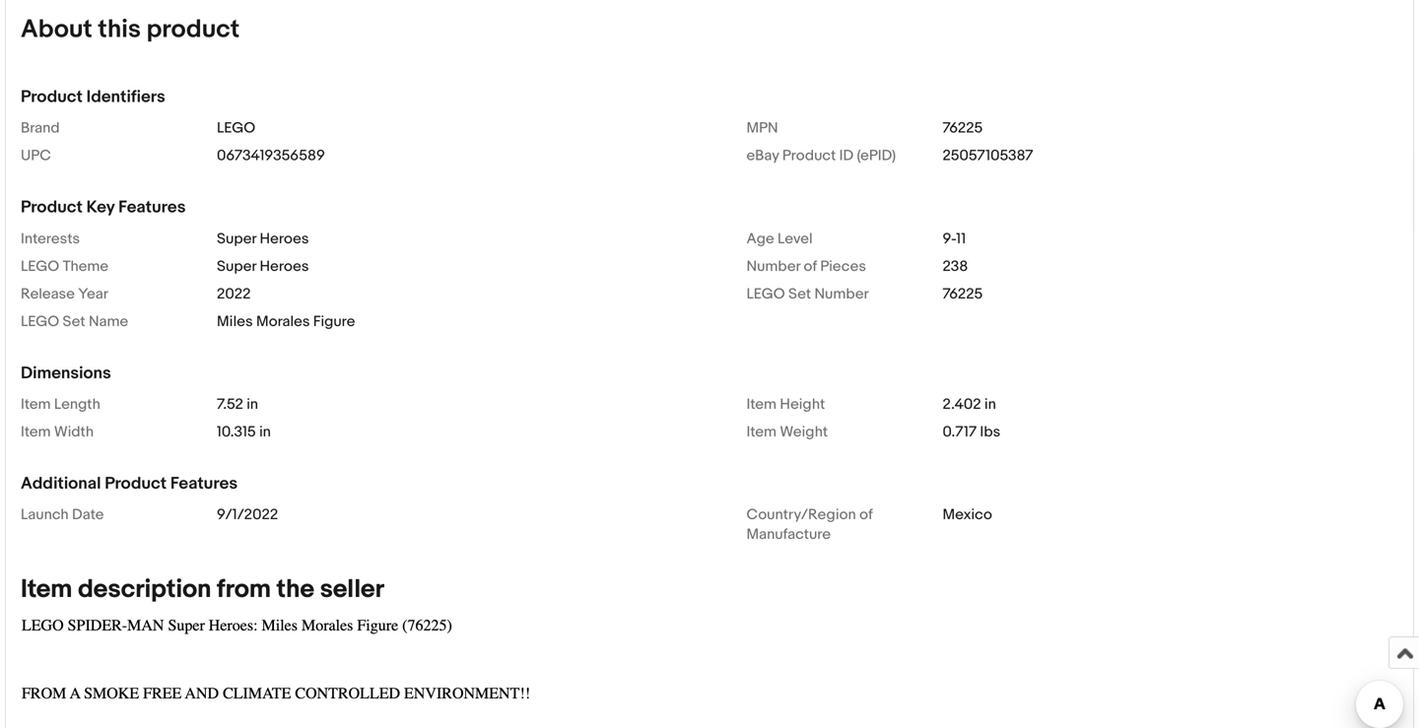 Task type: describe. For each thing, give the bounding box(es) containing it.
the
[[277, 575, 314, 605]]

theme
[[63, 258, 108, 275]]

in for 10.315 in
[[259, 423, 271, 441]]

76225 for lego set number
[[943, 285, 983, 303]]

10.315 in
[[217, 423, 271, 441]]

super for lego theme
[[217, 258, 256, 275]]

lego set number
[[747, 285, 869, 303]]

1 horizontal spatial number
[[815, 285, 869, 303]]

additional product features
[[21, 474, 238, 494]]

identifiers
[[86, 87, 165, 107]]

country/region of manufacture
[[747, 506, 873, 544]]

lego theme
[[21, 258, 108, 275]]

item description from the seller
[[21, 575, 384, 605]]

(epid)
[[857, 147, 896, 165]]

age level
[[747, 230, 813, 248]]

of for country/region
[[860, 506, 873, 524]]

0673419356589
[[217, 147, 325, 165]]

product left id
[[783, 147, 836, 165]]

lego for lego set number
[[747, 285, 785, 303]]

item for item width
[[21, 423, 51, 441]]

0.717 lbs
[[943, 423, 1001, 441]]

lbs
[[980, 423, 1001, 441]]

upc
[[21, 147, 51, 165]]

date
[[72, 506, 104, 524]]

pieces
[[820, 258, 866, 275]]

item height
[[747, 396, 825, 414]]

length
[[54, 396, 100, 414]]

mexico
[[943, 506, 992, 524]]

product identifiers
[[21, 87, 165, 107]]

lego set name
[[21, 313, 128, 331]]

10.315
[[217, 423, 256, 441]]

0.717
[[943, 423, 977, 441]]

interests
[[21, 230, 80, 248]]

76225 for mpn
[[943, 119, 983, 137]]

in for 7.52 in
[[247, 396, 258, 414]]

release year
[[21, 285, 108, 303]]

name
[[89, 313, 128, 331]]

manufacture
[[747, 526, 831, 544]]

key
[[86, 197, 115, 218]]

width
[[54, 423, 94, 441]]

morales
[[256, 313, 310, 331]]

7.52
[[217, 396, 243, 414]]

heroes for interests
[[260, 230, 309, 248]]

super heroes for interests
[[217, 230, 309, 248]]

item width
[[21, 423, 94, 441]]

description
[[78, 575, 211, 605]]

in for 2.402 in
[[985, 396, 996, 414]]

9-
[[943, 230, 956, 248]]

product up brand
[[21, 87, 83, 107]]

ebay
[[747, 147, 779, 165]]

launch
[[21, 506, 69, 524]]

ebay product id (epid)
[[747, 147, 896, 165]]

lego for lego theme
[[21, 258, 59, 275]]

launch date
[[21, 506, 104, 524]]

height
[[780, 396, 825, 414]]

item for item height
[[747, 396, 777, 414]]

dimensions
[[21, 363, 111, 384]]

mpn
[[747, 119, 778, 137]]

product key features
[[21, 197, 186, 218]]

lego for lego
[[217, 119, 255, 137]]

features for product key features
[[118, 197, 186, 218]]



Task type: locate. For each thing, give the bounding box(es) containing it.
about this product
[[21, 14, 240, 45]]

2022
[[217, 285, 251, 303]]

2 heroes from the top
[[260, 258, 309, 275]]

25057105387
[[943, 147, 1033, 165]]

additional
[[21, 474, 101, 494]]

lego up 0673419356589
[[217, 119, 255, 137]]

number down age level
[[747, 258, 801, 275]]

238
[[943, 258, 968, 275]]

7.52 in
[[217, 396, 258, 414]]

product right additional
[[105, 474, 167, 494]]

1 76225 from the top
[[943, 119, 983, 137]]

lego up release
[[21, 258, 59, 275]]

number of pieces
[[747, 258, 866, 275]]

of for number
[[804, 258, 817, 275]]

product
[[146, 14, 240, 45]]

product
[[21, 87, 83, 107], [783, 147, 836, 165], [21, 197, 83, 218], [105, 474, 167, 494]]

item for item length
[[21, 396, 51, 414]]

9/1/2022
[[217, 506, 278, 524]]

2 horizontal spatial in
[[985, 396, 996, 414]]

in
[[247, 396, 258, 414], [985, 396, 996, 414], [259, 423, 271, 441]]

product up interests
[[21, 197, 83, 218]]

0 horizontal spatial set
[[63, 313, 85, 331]]

release
[[21, 285, 75, 303]]

about
[[21, 14, 92, 45]]

item down item height
[[747, 423, 777, 441]]

miles
[[217, 313, 253, 331]]

id
[[839, 147, 854, 165]]

1 heroes from the top
[[260, 230, 309, 248]]

1 vertical spatial 76225
[[943, 285, 983, 303]]

level
[[778, 230, 813, 248]]

lego for lego set name
[[21, 313, 59, 331]]

item up "item width"
[[21, 396, 51, 414]]

1 vertical spatial number
[[815, 285, 869, 303]]

heroes
[[260, 230, 309, 248], [260, 258, 309, 275]]

item up item weight
[[747, 396, 777, 414]]

lego down release
[[21, 313, 59, 331]]

9-11
[[943, 230, 966, 248]]

11
[[956, 230, 966, 248]]

item down "item length"
[[21, 423, 51, 441]]

1 vertical spatial super heroes
[[217, 258, 309, 275]]

in right 10.315
[[259, 423, 271, 441]]

features for additional product features
[[170, 474, 238, 494]]

1 vertical spatial set
[[63, 313, 85, 331]]

76225 down 238
[[943, 285, 983, 303]]

0 horizontal spatial of
[[804, 258, 817, 275]]

from
[[217, 575, 271, 605]]

0 vertical spatial heroes
[[260, 230, 309, 248]]

2 super heroes from the top
[[217, 258, 309, 275]]

features
[[118, 197, 186, 218], [170, 474, 238, 494]]

country/region
[[747, 506, 856, 524]]

age
[[747, 230, 774, 248]]

year
[[78, 285, 108, 303]]

set for number
[[789, 285, 811, 303]]

2 76225 from the top
[[943, 285, 983, 303]]

0 vertical spatial features
[[118, 197, 186, 218]]

super
[[217, 230, 256, 248], [217, 258, 256, 275]]

76225 up 25057105387
[[943, 119, 983, 137]]

76225
[[943, 119, 983, 137], [943, 285, 983, 303]]

set down 'number of pieces'
[[789, 285, 811, 303]]

1 horizontal spatial of
[[860, 506, 873, 524]]

seller
[[320, 575, 384, 605]]

set
[[789, 285, 811, 303], [63, 313, 85, 331]]

1 horizontal spatial set
[[789, 285, 811, 303]]

features up 9/1/2022
[[170, 474, 238, 494]]

set for name
[[63, 313, 85, 331]]

weight
[[780, 423, 828, 441]]

0 horizontal spatial in
[[247, 396, 258, 414]]

super heroes
[[217, 230, 309, 248], [217, 258, 309, 275]]

0 vertical spatial 76225
[[943, 119, 983, 137]]

figure
[[313, 313, 355, 331]]

super heroes for lego theme
[[217, 258, 309, 275]]

miles morales figure
[[217, 313, 355, 331]]

of inside country/region of manufacture
[[860, 506, 873, 524]]

1 vertical spatial of
[[860, 506, 873, 524]]

2.402
[[943, 396, 981, 414]]

0 vertical spatial super heroes
[[217, 230, 309, 248]]

0 vertical spatial set
[[789, 285, 811, 303]]

1 vertical spatial features
[[170, 474, 238, 494]]

super for interests
[[217, 230, 256, 248]]

lego down 'number of pieces'
[[747, 285, 785, 303]]

1 super heroes from the top
[[217, 230, 309, 248]]

number down pieces
[[815, 285, 869, 303]]

this
[[98, 14, 141, 45]]

0 vertical spatial of
[[804, 258, 817, 275]]

in right 7.52
[[247, 396, 258, 414]]

1 vertical spatial super
[[217, 258, 256, 275]]

in up lbs
[[985, 396, 996, 414]]

0 horizontal spatial number
[[747, 258, 801, 275]]

item for item weight
[[747, 423, 777, 441]]

item for item description from the seller
[[21, 575, 72, 605]]

number
[[747, 258, 801, 275], [815, 285, 869, 303]]

item weight
[[747, 423, 828, 441]]

item length
[[21, 396, 100, 414]]

2.402 in
[[943, 396, 996, 414]]

heroes for lego theme
[[260, 258, 309, 275]]

0 vertical spatial number
[[747, 258, 801, 275]]

of right country/region
[[860, 506, 873, 524]]

item
[[21, 396, 51, 414], [747, 396, 777, 414], [21, 423, 51, 441], [747, 423, 777, 441], [21, 575, 72, 605]]

features right key
[[118, 197, 186, 218]]

0 vertical spatial super
[[217, 230, 256, 248]]

brand
[[21, 119, 60, 137]]

lego
[[217, 119, 255, 137], [21, 258, 59, 275], [747, 285, 785, 303], [21, 313, 59, 331]]

of up lego set number
[[804, 258, 817, 275]]

set down release year
[[63, 313, 85, 331]]

1 super from the top
[[217, 230, 256, 248]]

2 super from the top
[[217, 258, 256, 275]]

1 vertical spatial heroes
[[260, 258, 309, 275]]

1 horizontal spatial in
[[259, 423, 271, 441]]

of
[[804, 258, 817, 275], [860, 506, 873, 524]]

item down launch
[[21, 575, 72, 605]]



Task type: vqa. For each thing, say whether or not it's contained in the screenshot.


